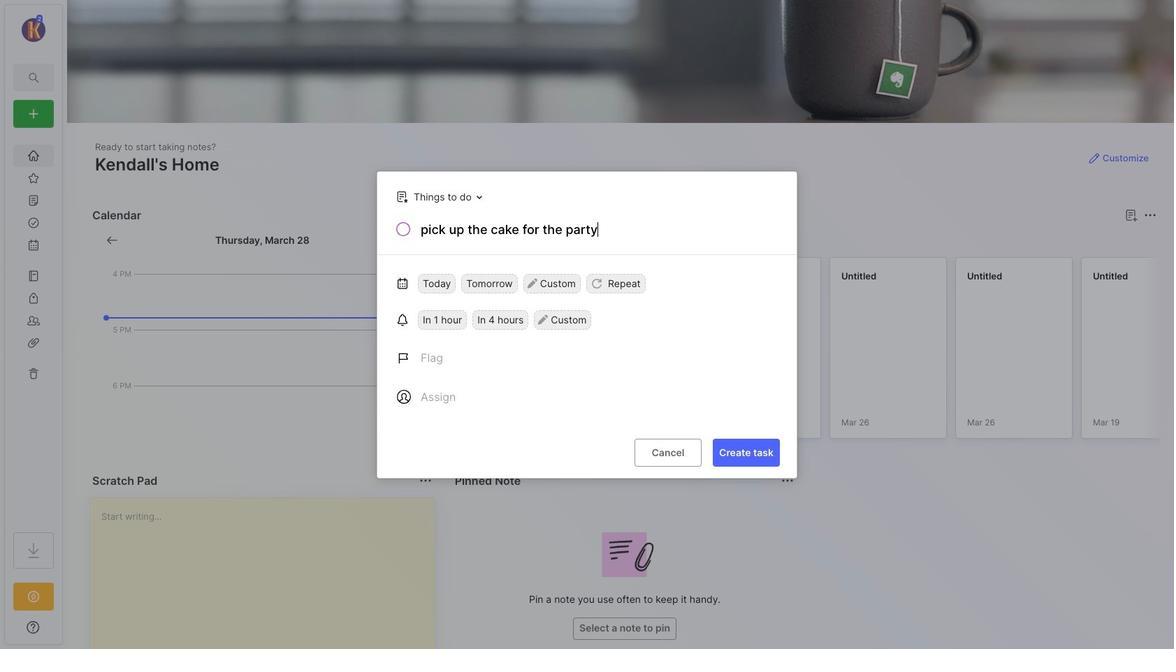 Task type: locate. For each thing, give the bounding box(es) containing it.
tab list
[[455, 232, 1155, 249]]

tree
[[5, 136, 62, 520]]

home image
[[27, 149, 41, 163]]

1 horizontal spatial tab
[[502, 232, 558, 249]]

row group
[[452, 257, 1175, 448]]

2 tab from the left
[[502, 232, 558, 249]]

Enter task text field
[[420, 221, 780, 241]]

tab
[[455, 232, 496, 249], [502, 232, 558, 249]]

0 horizontal spatial tab
[[455, 232, 496, 249]]

Start writing… text field
[[101, 499, 434, 650]]



Task type: describe. For each thing, give the bounding box(es) containing it.
tree inside main element
[[5, 136, 62, 520]]

main element
[[0, 0, 67, 650]]

1 tab from the left
[[455, 232, 496, 249]]

edit search image
[[25, 69, 42, 86]]

upgrade image
[[25, 589, 42, 606]]

Go to note or move task field
[[390, 186, 487, 207]]



Task type: vqa. For each thing, say whether or not it's contained in the screenshot.
"Click to collapse" image
no



